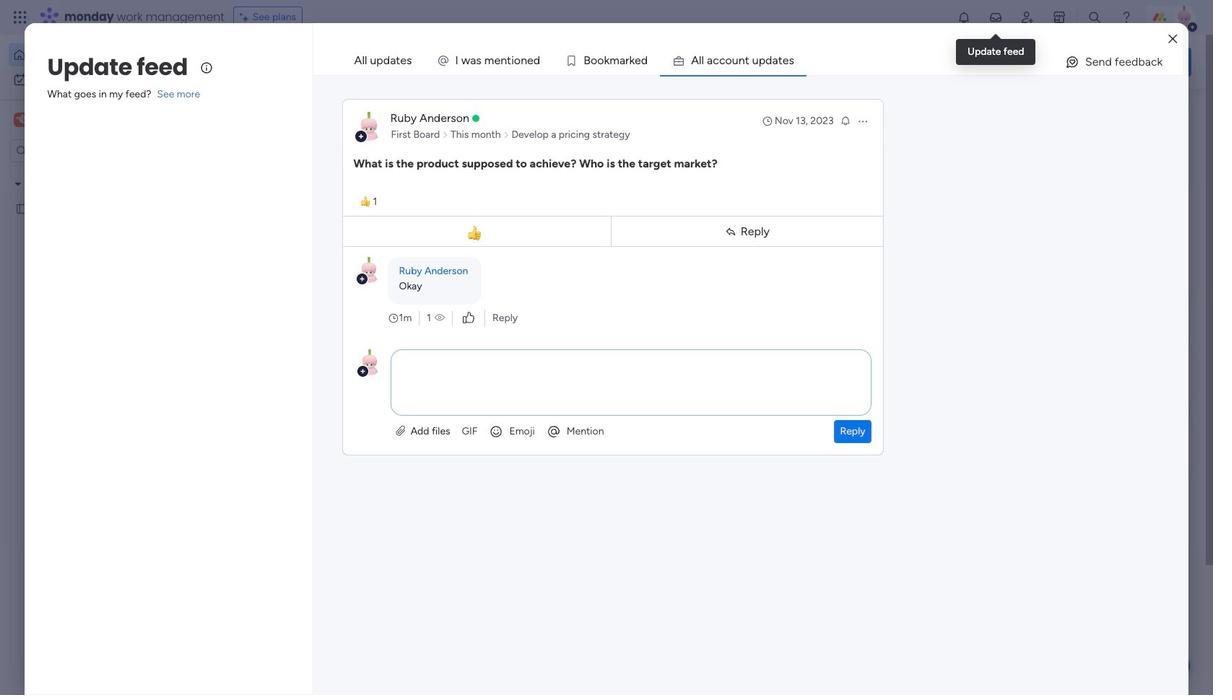 Task type: vqa. For each thing, say whether or not it's contained in the screenshot.
Develop a product roadmap
no



Task type: describe. For each thing, give the bounding box(es) containing it.
0 vertical spatial option
[[9, 43, 175, 66]]

quick search results list box
[[223, 135, 940, 326]]

see plans image
[[240, 9, 253, 25]]

slider arrow image
[[442, 128, 448, 142]]

2 workspace image from the left
[[16, 112, 26, 128]]

1 workspace image from the left
[[14, 112, 28, 128]]

v2 seen image
[[435, 311, 445, 326]]

component image
[[477, 286, 490, 299]]

v2 like image
[[463, 311, 474, 326]]

monday marketplace image
[[1052, 10, 1067, 25]]

update feed image
[[989, 10, 1003, 25]]

dapulse attachment image
[[396, 425, 405, 438]]

help image
[[1119, 10, 1134, 25]]

0 element
[[369, 344, 387, 361]]

give feedback image
[[1065, 55, 1080, 69]]

2 vertical spatial option
[[0, 171, 184, 174]]

slider arrow image
[[503, 128, 509, 142]]

lottie animation element
[[365, 382, 596, 613]]

options image
[[857, 116, 868, 127]]

search everything image
[[1087, 10, 1102, 25]]

v2 user feedback image
[[987, 54, 997, 70]]



Task type: locate. For each thing, give the bounding box(es) containing it.
v2 bolt switch image
[[1099, 54, 1108, 70]]

workspace selection element
[[14, 111, 51, 129]]

invite members image
[[1020, 10, 1035, 25]]

tab list
[[342, 46, 1183, 75]]

public board image
[[477, 264, 493, 279]]

tab
[[342, 46, 424, 75]]

public board image
[[15, 201, 29, 215]]

select product image
[[13, 10, 27, 25]]

close image
[[1169, 34, 1177, 44]]

workspace image
[[14, 112, 28, 128], [16, 112, 26, 128]]

getting started element
[[975, 345, 1191, 403]]

help center element
[[975, 414, 1191, 472]]

Search in workspace field
[[30, 143, 121, 159]]

1 vertical spatial option
[[9, 68, 175, 91]]

caret down image
[[15, 179, 21, 189]]

notifications image
[[957, 10, 971, 25]]

add to favorites image
[[428, 264, 443, 278]]

option
[[9, 43, 175, 66], [9, 68, 175, 91], [0, 171, 184, 174]]

reminder image
[[840, 115, 851, 126]]

list box
[[0, 169, 184, 416]]

close my workspaces image
[[223, 689, 240, 695]]

ruby anderson image
[[1173, 6, 1196, 29]]



